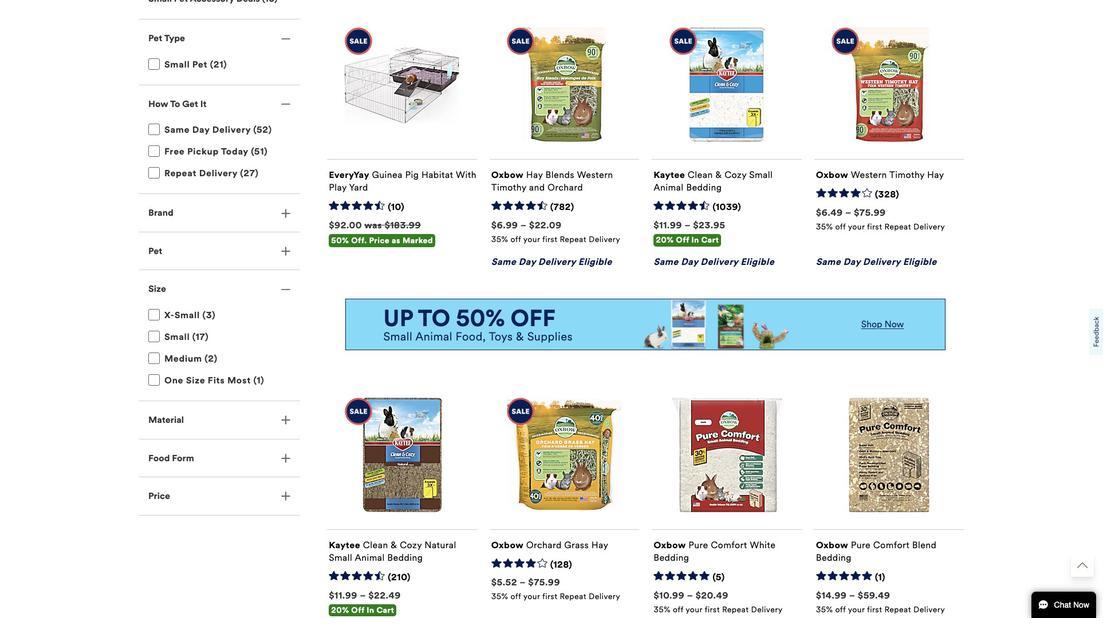 Task type: describe. For each thing, give the bounding box(es) containing it.
$22.09
[[529, 220, 562, 231]]

cozy for small
[[725, 170, 747, 181]]

habitat
[[422, 170, 453, 181]]

2 plus icon 2 button from the top
[[139, 232, 300, 270]]

$11.99 – $22.49 20% off in cart
[[329, 590, 401, 616]]

pet type
[[148, 33, 185, 44]]

(27)
[[240, 168, 259, 179]]

(51)
[[251, 146, 268, 157]]

same day delivery (52)
[[164, 124, 272, 135]]

pig
[[405, 170, 419, 181]]

pickup
[[187, 146, 219, 157]]

off for $5.52
[[511, 593, 521, 602]]

free pickup today (51)
[[164, 146, 268, 157]]

1 review element
[[875, 572, 886, 584]]

white
[[750, 540, 776, 551]]

your for $5.52
[[523, 593, 540, 602]]

$14.99
[[816, 590, 847, 601]]

$10.99
[[654, 590, 685, 601]]

off for $10.99
[[673, 605, 684, 615]]

plus icon 2 image for 5th plus icon 2 dropdown button from the top of the page
[[281, 492, 290, 502]]

day for $6.99
[[519, 256, 536, 267]]

(2)
[[205, 353, 218, 364]]

it
[[200, 98, 207, 109]]

first for $6.99
[[542, 235, 558, 245]]

scroll to top image
[[1078, 561, 1088, 571]]

$75.99 for $6.49
[[854, 207, 886, 218]]

your for $6.49
[[848, 222, 865, 232]]

bedding inside clean & cozy natural small animal bedding
[[387, 553, 423, 563]]

pet type button
[[139, 19, 300, 57]]

small inside clean & cozy small animal bedding
[[749, 170, 773, 181]]

guinea pig habitat with play yard
[[329, 170, 477, 193]]

35% for $5.52
[[491, 593, 508, 602]]

eligible for $22.09
[[578, 256, 612, 267]]

pure comfort blend bedding
[[816, 540, 937, 563]]

– for $14.99 – $59.49 35% off your first repeat delivery
[[849, 590, 856, 601]]

5 reviews element
[[713, 572, 725, 584]]

$6.99 – $22.09 35% off your first repeat delivery
[[491, 220, 620, 245]]

128 reviews element
[[550, 559, 572, 571]]

first for $6.49
[[867, 222, 882, 232]]

(128)
[[550, 559, 572, 570]]

(328)
[[875, 189, 900, 200]]

eligible for $75.99
[[903, 256, 937, 267]]

first for $14.99
[[867, 605, 882, 615]]

hay blends western timothy and orchard
[[491, 170, 613, 193]]

0 vertical spatial timothy
[[890, 170, 925, 181]]

repeat delivery (27)
[[164, 168, 259, 179]]

how to get it button
[[139, 85, 300, 123]]

blend
[[912, 540, 937, 551]]

toys
[[489, 330, 513, 344]]

cart for $23.95
[[701, 236, 719, 245]]

$6.49
[[816, 207, 843, 218]]

– for $6.49 – $75.99 35% off your first repeat delivery
[[846, 207, 852, 218]]

from $5.52 up to $75.99 element
[[491, 578, 560, 589]]

free
[[164, 146, 185, 157]]

$20.49
[[696, 590, 729, 601]]

comfort for blend
[[873, 540, 910, 551]]

today
[[221, 146, 248, 157]]

repeat for $5.52
[[560, 593, 587, 602]]

1 horizontal spatial (1)
[[875, 572, 886, 583]]

one size fits most (1)
[[164, 375, 264, 386]]

– for $10.99 – $20.49 35% off your first repeat delivery
[[687, 590, 693, 601]]

how to get it
[[148, 98, 207, 109]]

35% for $14.99
[[816, 605, 833, 615]]

supplies
[[527, 330, 573, 344]]

off
[[511, 305, 556, 333]]

plus icon 2 image for 5th plus icon 2 dropdown button from the bottom
[[281, 209, 290, 218]]

(17)
[[192, 332, 209, 343]]

as
[[392, 236, 401, 246]]

fits
[[208, 375, 225, 386]]

$92.00
[[329, 220, 362, 231]]

$5.52 – $75.99 35% off your first repeat delivery
[[491, 578, 620, 602]]

repeat for $14.99
[[885, 605, 911, 615]]

plus icon 2 image for 4th plus icon 2 dropdown button from the bottom
[[281, 247, 290, 256]]

animal for natural
[[355, 553, 385, 563]]

(21)
[[210, 59, 227, 70]]

(52)
[[253, 124, 272, 135]]

now
[[885, 319, 904, 330]]

plus icon 2 image for 2nd plus icon 2 dropdown button from the bottom
[[281, 454, 290, 463]]

get
[[182, 98, 198, 109]]

with
[[456, 170, 477, 181]]

– for $11.99 – $22.49 20% off in cart
[[360, 590, 366, 601]]

small pet (21)
[[164, 59, 227, 70]]

clean & cozy small animal bedding
[[654, 170, 773, 193]]

orchard inside "hay blends western timothy and orchard"
[[548, 182, 583, 193]]

pure comfort white bedding
[[654, 540, 776, 563]]

styled arrow button link
[[1071, 555, 1094, 577]]

your for $10.99
[[686, 605, 703, 615]]

same day delivery eligible for $75.99
[[816, 256, 937, 267]]

natural
[[425, 540, 456, 551]]

your for $6.99
[[523, 235, 540, 245]]

shop
[[861, 319, 882, 330]]

off for $22.49
[[351, 606, 365, 616]]

x-small (3)
[[164, 310, 216, 321]]

and
[[529, 182, 545, 193]]

off.
[[351, 236, 367, 246]]

size button
[[139, 271, 300, 308]]

how
[[148, 98, 168, 109]]

delivery inside the $14.99 – $59.49 35% off your first repeat delivery
[[914, 605, 945, 615]]

from $14.99 up to $59.49 element
[[816, 590, 891, 601]]

delivery inside $6.49 – $75.99 35% off your first repeat delivery
[[914, 222, 945, 232]]

one
[[164, 375, 183, 386]]

animal for off
[[415, 330, 453, 344]]

cart for $22.49
[[377, 606, 394, 616]]

day up pickup
[[192, 124, 210, 135]]

from $6.99 up to $22.09 element
[[491, 220, 562, 231]]

food,
[[456, 330, 486, 344]]

kaytee for animal
[[654, 170, 685, 181]]

same day delivery eligible for $23.95
[[654, 256, 775, 267]]

same up free
[[164, 124, 190, 135]]

blends
[[546, 170, 575, 181]]

from $11.99 up to $22.49 element
[[329, 590, 401, 601]]

$183.99
[[385, 220, 421, 231]]

pure for (1)
[[851, 540, 871, 551]]

$92.00 was $183.99 50% off. price as marked
[[329, 220, 433, 246]]



Task type: locate. For each thing, give the bounding box(es) containing it.
0 horizontal spatial cart
[[377, 606, 394, 616]]

2 horizontal spatial &
[[716, 170, 722, 181]]

35% down $5.52
[[491, 593, 508, 602]]

off for $23.95
[[676, 236, 689, 245]]

same down $6.99
[[491, 256, 516, 267]]

1 horizontal spatial clean
[[688, 170, 713, 181]]

repeat for $6.49
[[885, 222, 911, 232]]

0 vertical spatial (1)
[[253, 375, 264, 386]]

oxbow orchard grass hay
[[491, 540, 609, 551]]

same for $11.99
[[654, 256, 679, 267]]

bedding
[[686, 182, 722, 193], [387, 553, 423, 563], [654, 553, 689, 563], [816, 553, 852, 563]]

1 horizontal spatial timothy
[[890, 170, 925, 181]]

0 horizontal spatial western
[[577, 170, 613, 181]]

off inside the $5.52 – $75.99 35% off your first repeat delivery
[[511, 593, 521, 602]]

$10.99 – $20.49 35% off your first repeat delivery
[[654, 590, 783, 615]]

oxbow
[[491, 170, 524, 181], [816, 170, 849, 181], [491, 540, 524, 551], [654, 540, 686, 551], [816, 540, 849, 551]]

small
[[164, 59, 190, 70], [749, 170, 773, 181], [175, 310, 200, 321], [384, 330, 413, 344], [164, 332, 190, 343], [329, 553, 352, 563]]

pure inside pure comfort blend bedding
[[851, 540, 871, 551]]

50% down $92.00
[[331, 236, 349, 246]]

type
[[164, 33, 185, 44]]

20% inside $11.99 – $23.95 20% off in cart
[[656, 236, 674, 245]]

repeat down 128 reviews element
[[560, 593, 587, 602]]

same day delivery eligible for $22.09
[[491, 256, 612, 267]]

same day delivery eligible
[[491, 256, 612, 267], [654, 256, 775, 267], [816, 256, 937, 267]]

clean & cozy natural small animal bedding
[[329, 540, 456, 563]]

timothy
[[890, 170, 925, 181], [491, 182, 527, 193]]

in down from $11.99 up to $23.95 element
[[692, 236, 699, 245]]

in
[[692, 236, 699, 245], [367, 606, 374, 616]]

bedding up (210) at bottom left
[[387, 553, 423, 563]]

your down from $14.99 up to $59.49 element
[[848, 605, 865, 615]]

comfort
[[711, 540, 747, 551], [873, 540, 910, 551]]

(10)
[[388, 202, 405, 213]]

0 vertical spatial clean
[[688, 170, 713, 181]]

plus icon 2 image
[[281, 209, 290, 218], [281, 247, 290, 256], [281, 416, 290, 425], [281, 454, 290, 463], [281, 492, 290, 502]]

your inside '$10.99 – $20.49 35% off your first repeat delivery'
[[686, 605, 703, 615]]

2 comfort from the left
[[873, 540, 910, 551]]

your down from $10.99 up to $20.49 element
[[686, 605, 703, 615]]

$75.99 for $5.52
[[528, 578, 560, 589]]

marked
[[403, 236, 433, 246]]

0 vertical spatial cart
[[701, 236, 719, 245]]

hay inside "hay blends western timothy and orchard"
[[526, 170, 543, 181]]

35% for $6.99
[[491, 235, 508, 245]]

first inside '$10.99 – $20.49 35% off your first repeat delivery'
[[705, 605, 720, 615]]

orchard
[[548, 182, 583, 193], [526, 540, 562, 551]]

same day delivery eligible down $23.95
[[654, 256, 775, 267]]

$14.99 – $59.49 35% off your first repeat delivery
[[816, 590, 945, 615]]

& inside clean & cozy natural small animal bedding
[[391, 540, 397, 551]]

kaytee up from $11.99 up to $23.95 element
[[654, 170, 685, 181]]

off down from $6.49 up to $75.99 element
[[835, 222, 846, 232]]

cozy for natural
[[400, 540, 422, 551]]

day down $11.99 – $23.95 20% off in cart
[[681, 256, 698, 267]]

&
[[716, 170, 722, 181], [516, 330, 524, 344], [391, 540, 397, 551]]

50% right to
[[456, 305, 505, 333]]

first for $10.99
[[705, 605, 720, 615]]

0 vertical spatial size
[[148, 284, 166, 295]]

up to 50% off small animal food, toys & supplies
[[384, 305, 573, 344]]

off down $14.99
[[835, 605, 846, 615]]

oxbow for pure comfort white bedding
[[654, 540, 686, 551]]

(1039)
[[713, 202, 741, 213]]

0 horizontal spatial 50%
[[331, 236, 349, 246]]

first down from $5.52 up to $75.99 element
[[542, 593, 558, 602]]

1 pure from the left
[[689, 540, 708, 551]]

5 plus icon 2 button from the top
[[139, 478, 300, 515]]

everyyay
[[329, 170, 369, 181]]

first down from $6.49 up to $75.99 element
[[867, 222, 882, 232]]

your down "from $6.99 up to $22.09" element at the top
[[523, 235, 540, 245]]

1 horizontal spatial off
[[676, 236, 689, 245]]

$75.99 inside $6.49 – $75.99 35% off your first repeat delivery
[[854, 207, 886, 218]]

1 horizontal spatial pet
[[192, 59, 207, 70]]

off down from $5.52 up to $75.99 element
[[511, 593, 521, 602]]

35% inside '$10.99 – $20.49 35% off your first repeat delivery'
[[654, 605, 671, 615]]

cozy inside clean & cozy natural small animal bedding
[[400, 540, 422, 551]]

bedding inside pure comfort white bedding
[[654, 553, 689, 563]]

first for $5.52
[[542, 593, 558, 602]]

animal up from $11.99 up to $23.95 element
[[654, 182, 684, 193]]

western right blends
[[577, 170, 613, 181]]

guinea
[[372, 170, 403, 181]]

pure up from $14.99 up to $59.49 element
[[851, 540, 871, 551]]

animal inside "up to 50% off small animal food, toys & supplies"
[[415, 330, 453, 344]]

& up (1039)
[[716, 170, 722, 181]]

repeat inside the $14.99 – $59.49 35% off your first repeat delivery
[[885, 605, 911, 615]]

first
[[867, 222, 882, 232], [542, 235, 558, 245], [542, 593, 558, 602], [705, 605, 720, 615], [867, 605, 882, 615]]

animal up from $11.99 up to $22.49 element
[[355, 553, 385, 563]]

from $6.49 up to $75.99 element
[[816, 207, 886, 218]]

plus icon 2 image for third plus icon 2 dropdown button
[[281, 416, 290, 425]]

1 horizontal spatial 20%
[[656, 236, 674, 245]]

clean up (210) at bottom left
[[363, 540, 388, 551]]

cart down $22.49
[[377, 606, 394, 616]]

from $11.99 up to $23.95 element
[[654, 220, 726, 231]]

0 vertical spatial $75.99
[[854, 207, 886, 218]]

size up x-
[[148, 284, 166, 295]]

pet left (21)
[[192, 59, 207, 70]]

– for $6.99 – $22.09 35% off your first repeat delivery
[[521, 220, 527, 231]]

– inside $11.99 – $22.49 20% off in cart
[[360, 590, 366, 601]]

repeat down $20.49
[[722, 605, 749, 615]]

1 western from the left
[[577, 170, 613, 181]]

(5)
[[713, 572, 725, 583]]

$5.52
[[491, 578, 517, 589]]

20% down from $11.99 up to $22.49 element
[[331, 606, 349, 616]]

oxbow for pure comfort blend bedding
[[816, 540, 849, 551]]

pure up from $10.99 up to $20.49 element
[[689, 540, 708, 551]]

first down $59.49
[[867, 605, 882, 615]]

0 horizontal spatial hay
[[526, 170, 543, 181]]

0 horizontal spatial animal
[[355, 553, 385, 563]]

1 vertical spatial cozy
[[400, 540, 422, 551]]

same for $6.99
[[491, 256, 516, 267]]

cart inside $11.99 – $23.95 20% off in cart
[[701, 236, 719, 245]]

1 horizontal spatial &
[[516, 330, 524, 344]]

first inside the $14.99 – $59.49 35% off your first repeat delivery
[[867, 605, 882, 615]]

1 vertical spatial timothy
[[491, 182, 527, 193]]

1 vertical spatial pet
[[192, 59, 207, 70]]

1 horizontal spatial western
[[851, 170, 887, 181]]

up
[[384, 305, 413, 333]]

medium
[[164, 353, 202, 364]]

2 horizontal spatial animal
[[654, 182, 684, 193]]

0 horizontal spatial cozy
[[400, 540, 422, 551]]

first down $22.09
[[542, 235, 558, 245]]

repeat for $6.99
[[560, 235, 587, 245]]

4 plus icon 2 image from the top
[[281, 454, 290, 463]]

to
[[170, 98, 180, 109]]

off down $10.99
[[673, 605, 684, 615]]

pure for (5)
[[689, 540, 708, 551]]

oxbow up $5.52
[[491, 540, 524, 551]]

0 horizontal spatial $11.99
[[329, 590, 357, 601]]

1 horizontal spatial $75.99
[[854, 207, 886, 218]]

0 horizontal spatial comfort
[[711, 540, 747, 551]]

1 plus icon 2 button from the top
[[139, 194, 300, 232]]

1 vertical spatial cart
[[377, 606, 394, 616]]

– left $22.49
[[360, 590, 366, 601]]

0 horizontal spatial off
[[351, 606, 365, 616]]

$11.99 left $23.95
[[654, 220, 682, 231]]

2 pure from the left
[[851, 540, 871, 551]]

pet inside dropdown button
[[148, 33, 162, 44]]

comfort for white
[[711, 540, 747, 551]]

$6.49 – $75.99 35% off your first repeat delivery
[[816, 207, 945, 232]]

1 horizontal spatial eligible
[[741, 256, 775, 267]]

same down $11.99 – $23.95 20% off in cart
[[654, 256, 679, 267]]

timothy left and
[[491, 182, 527, 193]]

cozy inside clean & cozy small animal bedding
[[725, 170, 747, 181]]

0 vertical spatial off
[[676, 236, 689, 245]]

1 horizontal spatial $11.99
[[654, 220, 682, 231]]

0 horizontal spatial &
[[391, 540, 397, 551]]

(1)
[[253, 375, 264, 386], [875, 572, 886, 583]]

hay for oxbow orchard grass hay
[[592, 540, 609, 551]]

– for $5.52 – $75.99 35% off your first repeat delivery
[[520, 578, 526, 589]]

& inside "up to 50% off small animal food, toys & supplies"
[[516, 330, 524, 344]]

most
[[227, 375, 251, 386]]

(782)
[[550, 202, 574, 213]]

782 reviews element
[[550, 202, 574, 214]]

off down from $11.99 up to $22.49 element
[[351, 606, 365, 616]]

50% inside "up to 50% off small animal food, toys & supplies"
[[456, 305, 505, 333]]

off for $6.99
[[511, 235, 521, 245]]

0 horizontal spatial pure
[[689, 540, 708, 551]]

$11.99 inside $11.99 – $22.49 20% off in cart
[[329, 590, 357, 601]]

to
[[418, 305, 451, 333]]

& up (210) at bottom left
[[391, 540, 397, 551]]

0 vertical spatial kaytee
[[654, 170, 685, 181]]

hay for oxbow western timothy hay
[[928, 170, 944, 181]]

35% inside the $14.99 – $59.49 35% off your first repeat delivery
[[816, 605, 833, 615]]

$11.99 for $23.95
[[654, 220, 682, 231]]

day down from $6.49 up to $75.99 element
[[844, 256, 861, 267]]

3 same day delivery eligible from the left
[[816, 256, 937, 267]]

repeat down $59.49
[[885, 605, 911, 615]]

– inside $6.99 – $22.09 35% off your first repeat delivery
[[521, 220, 527, 231]]

0 horizontal spatial timothy
[[491, 182, 527, 193]]

from $10.99 up to $20.49 element
[[654, 590, 729, 601]]

– right $6.99
[[521, 220, 527, 231]]

in inside $11.99 – $22.49 20% off in cart
[[367, 606, 374, 616]]

kaytee up from $11.99 up to $22.49 element
[[329, 540, 361, 551]]

$59.49
[[858, 590, 891, 601]]

repeat down 328 reviews element
[[885, 222, 911, 232]]

10 reviews element
[[388, 202, 405, 214]]

size left 'fits'
[[186, 375, 205, 386]]

& inside clean & cozy small animal bedding
[[716, 170, 722, 181]]

– inside $11.99 – $23.95 20% off in cart
[[685, 220, 691, 231]]

timothy up (328)
[[890, 170, 925, 181]]

day for $11.99
[[681, 256, 698, 267]]

0 horizontal spatial $75.99
[[528, 578, 560, 589]]

1 horizontal spatial cozy
[[725, 170, 747, 181]]

oxbow right with
[[491, 170, 524, 181]]

play
[[329, 182, 347, 193]]

cozy up (1039)
[[725, 170, 747, 181]]

western up (328)
[[851, 170, 887, 181]]

repeat inside '$10.99 – $20.49 35% off your first repeat delivery'
[[722, 605, 749, 615]]

same day delivery eligible down $6.49 – $75.99 35% off your first repeat delivery
[[816, 256, 937, 267]]

0 horizontal spatial eligible
[[578, 256, 612, 267]]

0 vertical spatial pet
[[148, 33, 162, 44]]

clean for bedding
[[688, 170, 713, 181]]

pure inside pure comfort white bedding
[[689, 540, 708, 551]]

kaytee
[[654, 170, 685, 181], [329, 540, 361, 551]]

small (17)
[[164, 332, 209, 343]]

cart inside $11.99 – $22.49 20% off in cart
[[377, 606, 394, 616]]

repeat inside $6.99 – $22.09 35% off your first repeat delivery
[[560, 235, 587, 245]]

delivery inside $6.99 – $22.09 35% off your first repeat delivery
[[589, 235, 620, 245]]

1 horizontal spatial comfort
[[873, 540, 910, 551]]

$75.99 down 328 reviews element
[[854, 207, 886, 218]]

50%
[[331, 236, 349, 246], [456, 305, 505, 333]]

0 horizontal spatial clean
[[363, 540, 388, 551]]

1 eligible from the left
[[578, 256, 612, 267]]

off inside $6.99 – $22.09 35% off your first repeat delivery
[[511, 235, 521, 245]]

$75.99
[[854, 207, 886, 218], [528, 578, 560, 589]]

$23.95
[[693, 220, 726, 231]]

0 horizontal spatial kaytee
[[329, 540, 361, 551]]

first inside $6.49 – $75.99 35% off your first repeat delivery
[[867, 222, 882, 232]]

35% down $6.49
[[816, 222, 833, 232]]

20% for $23.95
[[656, 236, 674, 245]]

cart down $23.95
[[701, 236, 719, 245]]

off inside the $14.99 – $59.49 35% off your first repeat delivery
[[835, 605, 846, 615]]

was
[[364, 220, 382, 231]]

cozy
[[725, 170, 747, 181], [400, 540, 422, 551]]

size inside dropdown button
[[148, 284, 166, 295]]

$11.99
[[654, 220, 682, 231], [329, 590, 357, 601]]

same
[[164, 124, 190, 135], [491, 256, 516, 267], [654, 256, 679, 267], [816, 256, 841, 267]]

& for small
[[716, 170, 722, 181]]

in down from $11.99 up to $22.49 element
[[367, 606, 374, 616]]

off for $6.49
[[835, 222, 846, 232]]

–
[[846, 207, 852, 218], [521, 220, 527, 231], [685, 220, 691, 231], [520, 578, 526, 589], [360, 590, 366, 601], [687, 590, 693, 601], [849, 590, 856, 601]]

your inside the $14.99 – $59.49 35% off your first repeat delivery
[[848, 605, 865, 615]]

– inside $6.49 – $75.99 35% off your first repeat delivery
[[846, 207, 852, 218]]

– right $10.99
[[687, 590, 693, 601]]

– right $6.49
[[846, 207, 852, 218]]

(210)
[[388, 572, 411, 583]]

– inside '$10.99 – $20.49 35% off your first repeat delivery'
[[687, 590, 693, 601]]

clean for animal
[[363, 540, 388, 551]]

grass
[[564, 540, 589, 551]]

repeat down free
[[164, 168, 197, 179]]

first inside $6.99 – $22.09 35% off your first repeat delivery
[[542, 235, 558, 245]]

2 vertical spatial animal
[[355, 553, 385, 563]]

1 vertical spatial orchard
[[526, 540, 562, 551]]

5 plus icon 2 image from the top
[[281, 492, 290, 502]]

35% inside $6.99 – $22.09 35% off your first repeat delivery
[[491, 235, 508, 245]]

off inside $6.49 – $75.99 35% off your first repeat delivery
[[835, 222, 846, 232]]

bedding up (1039)
[[686, 182, 722, 193]]

& for natural
[[391, 540, 397, 551]]

your inside $6.99 – $22.09 35% off your first repeat delivery
[[523, 235, 540, 245]]

$11.99 – $23.95 20% off in cart
[[654, 220, 726, 245]]

1 horizontal spatial 50%
[[456, 305, 505, 333]]

$75.99 inside the $5.52 – $75.99 35% off your first repeat delivery
[[528, 578, 560, 589]]

delivery
[[212, 124, 251, 135], [199, 168, 238, 179], [914, 222, 945, 232], [589, 235, 620, 245], [538, 256, 576, 267], [701, 256, 738, 267], [863, 256, 901, 267], [589, 593, 620, 602], [751, 605, 783, 615], [914, 605, 945, 615]]

oxbow up $6.49
[[816, 170, 849, 181]]

1 comfort from the left
[[711, 540, 747, 551]]

same down $6.49
[[816, 256, 841, 267]]

your down from $6.49 up to $75.99 element
[[848, 222, 865, 232]]

$11.99 left $22.49
[[329, 590, 357, 601]]

35% down $6.99
[[491, 235, 508, 245]]

your for $14.99
[[848, 605, 865, 615]]

35% for $6.49
[[816, 222, 833, 232]]

1 vertical spatial $75.99
[[528, 578, 560, 589]]

oxbow up $10.99
[[654, 540, 686, 551]]

kaytee for small
[[329, 540, 361, 551]]

0 vertical spatial orchard
[[548, 182, 583, 193]]

repeat inside $6.49 – $75.99 35% off your first repeat delivery
[[885, 222, 911, 232]]

(1) up $59.49
[[875, 572, 886, 583]]

1 horizontal spatial pure
[[851, 540, 871, 551]]

1 vertical spatial size
[[186, 375, 205, 386]]

off down from $11.99 up to $23.95 element
[[676, 236, 689, 245]]

0 vertical spatial in
[[692, 236, 699, 245]]

3 plus icon 2 button from the top
[[139, 402, 300, 439]]

2 vertical spatial &
[[391, 540, 397, 551]]

bedding up $10.99
[[654, 553, 689, 563]]

328 reviews element
[[875, 189, 900, 201]]

clean inside clean & cozy natural small animal bedding
[[363, 540, 388, 551]]

$11.99 inside $11.99 – $23.95 20% off in cart
[[654, 220, 682, 231]]

1039 reviews element
[[713, 202, 741, 214]]

1 horizontal spatial hay
[[592, 540, 609, 551]]

– left $23.95
[[685, 220, 691, 231]]

35% for $10.99
[[654, 605, 671, 615]]

bedding inside pure comfort blend bedding
[[816, 553, 852, 563]]

bedding inside clean & cozy small animal bedding
[[686, 182, 722, 193]]

50% inside $92.00 was $183.99 50% off. price as marked
[[331, 236, 349, 246]]

0 horizontal spatial (1)
[[253, 375, 264, 386]]

0 horizontal spatial size
[[148, 284, 166, 295]]

clean inside clean & cozy small animal bedding
[[688, 170, 713, 181]]

plus icon 2 button
[[139, 194, 300, 232], [139, 232, 300, 270], [139, 402, 300, 439], [139, 440, 300, 477], [139, 478, 300, 515]]

clean
[[688, 170, 713, 181], [363, 540, 388, 551]]

1 horizontal spatial cart
[[701, 236, 719, 245]]

1 horizontal spatial size
[[186, 375, 205, 386]]

repeat down $22.09
[[560, 235, 587, 245]]

$6.99
[[491, 220, 518, 231]]

shop now
[[861, 319, 904, 330]]

small inside clean & cozy natural small animal bedding
[[329, 553, 352, 563]]

animal inside clean & cozy small animal bedding
[[654, 182, 684, 193]]

oxbow up $14.99
[[816, 540, 849, 551]]

1 vertical spatial (1)
[[875, 572, 886, 583]]

35% down $10.99
[[654, 605, 671, 615]]

2 same day delivery eligible from the left
[[654, 256, 775, 267]]

1 vertical spatial off
[[351, 606, 365, 616]]

yard
[[349, 182, 368, 193]]

first inside the $5.52 – $75.99 35% off your first repeat delivery
[[542, 593, 558, 602]]

your inside $6.49 – $75.99 35% off your first repeat delivery
[[848, 222, 865, 232]]

20% inside $11.99 – $22.49 20% off in cart
[[331, 606, 349, 616]]

bedding up $14.99
[[816, 553, 852, 563]]

comfort inside pure comfort blend bedding
[[873, 540, 910, 551]]

animal left "food,"
[[415, 330, 453, 344]]

(1) right the most
[[253, 375, 264, 386]]

2 horizontal spatial hay
[[928, 170, 944, 181]]

2 western from the left
[[851, 170, 887, 181]]

in inside $11.99 – $23.95 20% off in cart
[[692, 236, 699, 245]]

$22.49
[[369, 590, 401, 601]]

2 eligible from the left
[[741, 256, 775, 267]]

1 vertical spatial in
[[367, 606, 374, 616]]

20% down from $11.99 up to $23.95 element
[[656, 236, 674, 245]]

price
[[369, 236, 390, 246]]

1 vertical spatial clean
[[363, 540, 388, 551]]

0 horizontal spatial same day delivery eligible
[[491, 256, 612, 267]]

orchard up (128)
[[526, 540, 562, 551]]

shop now link
[[861, 319, 904, 330]]

your inside the $5.52 – $75.99 35% off your first repeat delivery
[[523, 593, 540, 602]]

1 vertical spatial animal
[[415, 330, 453, 344]]

repeat for $10.99
[[722, 605, 749, 615]]

0 vertical spatial 20%
[[656, 236, 674, 245]]

0 vertical spatial $11.99
[[654, 220, 682, 231]]

oxbow for hay blends western timothy and orchard
[[491, 170, 524, 181]]

1 horizontal spatial animal
[[415, 330, 453, 344]]

x-
[[164, 310, 175, 321]]

0 vertical spatial 50%
[[331, 236, 349, 246]]

day down "from $6.99 up to $22.09" element at the top
[[519, 256, 536, 267]]

1 vertical spatial 50%
[[456, 305, 505, 333]]

off
[[676, 236, 689, 245], [351, 606, 365, 616]]

clean up (1039)
[[688, 170, 713, 181]]

– right $14.99
[[849, 590, 856, 601]]

1 horizontal spatial kaytee
[[654, 170, 685, 181]]

western inside "hay blends western timothy and orchard"
[[577, 170, 613, 181]]

– for $11.99 – $23.95 20% off in cart
[[685, 220, 691, 231]]

same for $6.49
[[816, 256, 841, 267]]

35% inside the $5.52 – $75.99 35% off your first repeat delivery
[[491, 593, 508, 602]]

1 plus icon 2 image from the top
[[281, 209, 290, 218]]

cozy left natural
[[400, 540, 422, 551]]

comfort left blend at right bottom
[[873, 540, 910, 551]]

delivery inside '$10.99 – $20.49 35% off your first repeat delivery'
[[751, 605, 783, 615]]

delivery inside the $5.52 – $75.99 35% off your first repeat delivery
[[589, 593, 620, 602]]

1 same day delivery eligible from the left
[[491, 256, 612, 267]]

– inside the $5.52 – $75.99 35% off your first repeat delivery
[[520, 578, 526, 589]]

repeat inside the $5.52 – $75.99 35% off your first repeat delivery
[[560, 593, 587, 602]]

same day delivery eligible down $6.99 – $22.09 35% off your first repeat delivery
[[491, 256, 612, 267]]

oxbow western timothy hay
[[816, 170, 944, 181]]

20% for $22.49
[[331, 606, 349, 616]]

1 vertical spatial kaytee
[[329, 540, 361, 551]]

& right toys
[[516, 330, 524, 344]]

eligible for $23.95
[[741, 256, 775, 267]]

first down $20.49
[[705, 605, 720, 615]]

pet left type
[[148, 33, 162, 44]]

1 vertical spatial $11.99
[[329, 590, 357, 601]]

0 vertical spatial &
[[716, 170, 722, 181]]

2 horizontal spatial eligible
[[903, 256, 937, 267]]

35% inside $6.49 – $75.99 35% off your first repeat delivery
[[816, 222, 833, 232]]

timothy inside "hay blends western timothy and orchard"
[[491, 182, 527, 193]]

comfort inside pure comfort white bedding
[[711, 540, 747, 551]]

orchard down blends
[[548, 182, 583, 193]]

off for $14.99
[[835, 605, 846, 615]]

2 horizontal spatial same day delivery eligible
[[816, 256, 937, 267]]

0 vertical spatial animal
[[654, 182, 684, 193]]

0 horizontal spatial 20%
[[331, 606, 349, 616]]

off inside $11.99 – $22.49 20% off in cart
[[351, 606, 365, 616]]

210 reviews element
[[388, 572, 411, 584]]

1 horizontal spatial in
[[692, 236, 699, 245]]

3 eligible from the left
[[903, 256, 937, 267]]

$11.99 for $22.49
[[329, 590, 357, 601]]

animal inside clean & cozy natural small animal bedding
[[355, 553, 385, 563]]

off down "from $6.99 up to $22.09" element at the top
[[511, 235, 521, 245]]

35% down $14.99
[[816, 605, 833, 615]]

0 vertical spatial cozy
[[725, 170, 747, 181]]

off inside $11.99 – $23.95 20% off in cart
[[676, 236, 689, 245]]

– inside the $14.99 – $59.49 35% off your first repeat delivery
[[849, 590, 856, 601]]

off inside '$10.99 – $20.49 35% off your first repeat delivery'
[[673, 605, 684, 615]]

comfort left 'white'
[[711, 540, 747, 551]]

in for $22.49
[[367, 606, 374, 616]]

1 vertical spatial 20%
[[331, 606, 349, 616]]

0 horizontal spatial in
[[367, 606, 374, 616]]

$75.99 down 128 reviews element
[[528, 578, 560, 589]]

(3)
[[203, 310, 216, 321]]

day for $6.49
[[844, 256, 861, 267]]

1 horizontal spatial same day delivery eligible
[[654, 256, 775, 267]]

your down from $5.52 up to $75.99 element
[[523, 593, 540, 602]]

in for $23.95
[[692, 236, 699, 245]]

1 vertical spatial &
[[516, 330, 524, 344]]

0 horizontal spatial pet
[[148, 33, 162, 44]]

4 plus icon 2 button from the top
[[139, 440, 300, 477]]

– right $5.52
[[520, 578, 526, 589]]

3 plus icon 2 image from the top
[[281, 416, 290, 425]]

small inside "up to 50% off small animal food, toys & supplies"
[[384, 330, 413, 344]]

2 plus icon 2 image from the top
[[281, 247, 290, 256]]

medium (2)
[[164, 353, 218, 364]]



Task type: vqa. For each thing, say whether or not it's contained in the screenshot.
$14.99
yes



